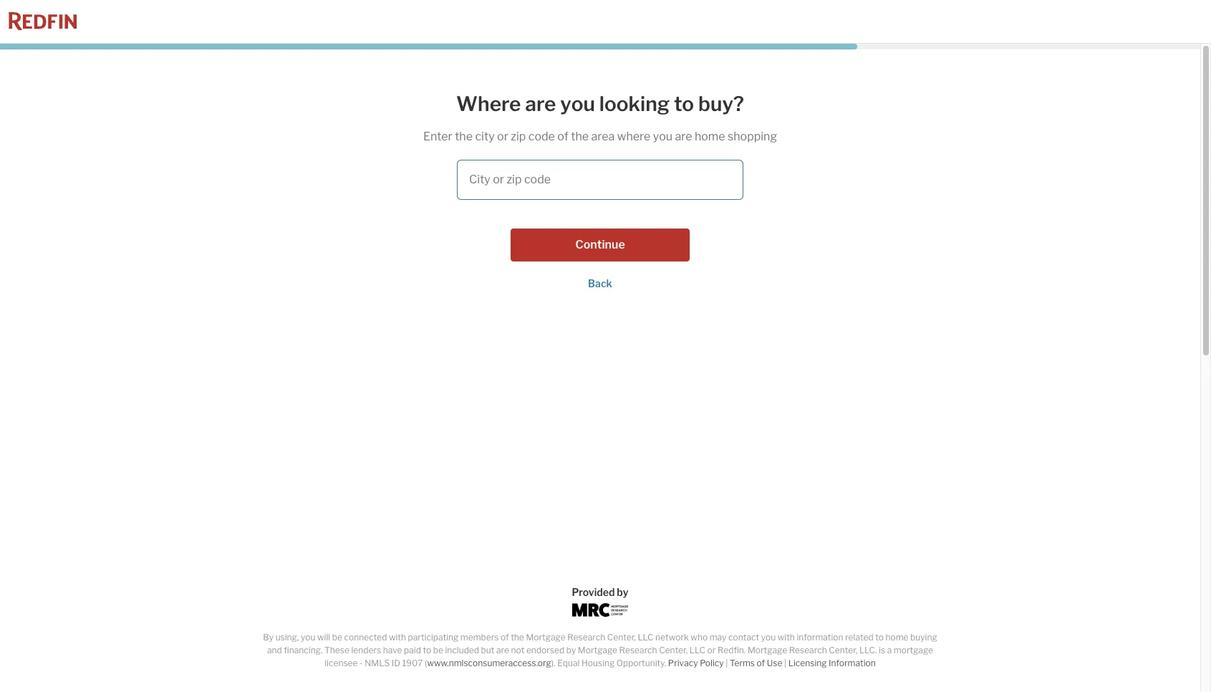 Task type: describe. For each thing, give the bounding box(es) containing it.
will
[[317, 632, 330, 643]]

provided
[[572, 586, 615, 598]]

licensing
[[789, 658, 827, 669]]

2 | from the left
[[785, 658, 787, 669]]

1 horizontal spatial llc
[[690, 645, 706, 656]]

1 horizontal spatial research
[[620, 645, 657, 656]]

network
[[656, 632, 689, 643]]

zip
[[511, 129, 526, 143]]

1 with from the left
[[389, 632, 406, 643]]

and
[[267, 645, 282, 656]]

enter
[[423, 129, 453, 143]]

of for terms
[[757, 658, 765, 669]]

llc.
[[860, 645, 877, 656]]

www.nmlsconsumeraccess.org link
[[427, 658, 552, 669]]

but
[[481, 645, 495, 656]]

-
[[360, 658, 363, 669]]

participating
[[408, 632, 459, 643]]

back button
[[588, 277, 613, 289]]

buying
[[911, 632, 938, 643]]

use
[[767, 658, 783, 669]]

not
[[511, 645, 525, 656]]

0 horizontal spatial the
[[455, 129, 473, 143]]

looking
[[600, 92, 670, 116]]

www.nmlsconsumeraccess.org ). equal housing opportunity. privacy policy | terms of use | licensing information
[[427, 658, 876, 669]]

where
[[457, 92, 521, 116]]

information
[[829, 658, 876, 669]]

to buy?
[[674, 92, 744, 116]]

code
[[529, 129, 555, 143]]

2 horizontal spatial mortgage
[[748, 645, 788, 656]]

is
[[879, 645, 886, 656]]

licensing information link
[[789, 658, 876, 669]]

contact
[[729, 632, 760, 643]]

by using, you will be connected with participating members of the mortgage research center, llc network who may contact you with information related to home buying and financing. these lenders have paid to be included but are not endorsed by mortgage research center, llc or redfin. mortgage research center, llc. is a mortgage licensee - nmls id 1907 (
[[263, 632, 938, 669]]

0 horizontal spatial research
[[568, 632, 606, 643]]

by inside by using, you will be connected with participating members of the mortgage research center, llc network who may contact you with information related to home buying and financing. these lenders have paid to be included but are not endorsed by mortgage research center, llc or redfin. mortgage research center, llc. is a mortgage licensee - nmls id 1907 (
[[567, 645, 576, 656]]

).
[[552, 658, 556, 669]]

a
[[888, 645, 892, 656]]

you up 'financing.'
[[301, 632, 316, 643]]

may
[[710, 632, 727, 643]]

where are you looking to buy?
[[457, 92, 744, 116]]

these
[[325, 645, 350, 656]]

Where are you looking to buy? text field
[[457, 159, 744, 200]]

redfin.
[[718, 645, 746, 656]]

provided by
[[572, 586, 629, 598]]

2 horizontal spatial the
[[571, 129, 589, 143]]

equal
[[558, 658, 580, 669]]

terms
[[730, 658, 755, 669]]

enter the city or zip code of the area where you are home shopping
[[423, 129, 777, 143]]

by
[[263, 632, 274, 643]]

2 horizontal spatial center,
[[829, 645, 858, 656]]

you up enter the city or zip code of the area where you are home shopping
[[560, 92, 595, 116]]

back
[[588, 277, 613, 289]]

mortgage
[[894, 645, 934, 656]]



Task type: vqa. For each thing, say whether or not it's contained in the screenshot.
flooring
no



Task type: locate. For each thing, give the bounding box(es) containing it.
continue button
[[511, 228, 690, 261]]

id
[[392, 658, 400, 669]]

2 vertical spatial of
[[757, 658, 765, 669]]

city
[[475, 129, 495, 143]]

with up use
[[778, 632, 795, 643]]

research up opportunity.
[[620, 645, 657, 656]]

with
[[389, 632, 406, 643], [778, 632, 795, 643]]

by up mortgage research center "image"
[[617, 586, 629, 598]]

1907
[[402, 658, 423, 669]]

you
[[560, 92, 595, 116], [653, 129, 673, 143], [301, 632, 316, 643], [761, 632, 776, 643]]

1 horizontal spatial be
[[433, 645, 443, 656]]

financing.
[[284, 645, 323, 656]]

0 horizontal spatial by
[[567, 645, 576, 656]]

with up have at the bottom of the page
[[389, 632, 406, 643]]

0 horizontal spatial mortgage
[[526, 632, 566, 643]]

licensee
[[325, 658, 358, 669]]

0 horizontal spatial center,
[[607, 632, 636, 643]]

the up not
[[511, 632, 524, 643]]

1 horizontal spatial of
[[558, 129, 569, 143]]

(
[[425, 658, 427, 669]]

of
[[558, 129, 569, 143], [501, 632, 509, 643], [757, 658, 765, 669]]

are
[[525, 92, 556, 116], [675, 129, 692, 143], [497, 645, 509, 656]]

mortgage up 'endorsed'
[[526, 632, 566, 643]]

0 vertical spatial are
[[525, 92, 556, 116]]

are left not
[[497, 645, 509, 656]]

of right code
[[558, 129, 569, 143]]

home
[[886, 632, 909, 643]]

center,
[[607, 632, 636, 643], [659, 645, 688, 656], [829, 645, 858, 656]]

1 vertical spatial of
[[501, 632, 509, 643]]

0 horizontal spatial with
[[389, 632, 406, 643]]

be up these
[[332, 632, 342, 643]]

you right contact
[[761, 632, 776, 643]]

llc
[[638, 632, 654, 643], [690, 645, 706, 656]]

0 vertical spatial by
[[617, 586, 629, 598]]

0 vertical spatial or
[[497, 129, 509, 143]]

1 horizontal spatial the
[[511, 632, 524, 643]]

using,
[[276, 632, 299, 643]]

home shopping
[[695, 129, 777, 143]]

who
[[691, 632, 708, 643]]

0 vertical spatial llc
[[638, 632, 654, 643]]

1 horizontal spatial |
[[785, 658, 787, 669]]

be down participating
[[433, 645, 443, 656]]

2 with from the left
[[778, 632, 795, 643]]

of left use
[[757, 658, 765, 669]]

endorsed
[[527, 645, 565, 656]]

the left area
[[571, 129, 589, 143]]

connected
[[344, 632, 387, 643]]

included
[[445, 645, 479, 656]]

1 vertical spatial llc
[[690, 645, 706, 656]]

1 horizontal spatial by
[[617, 586, 629, 598]]

1 vertical spatial are
[[675, 129, 692, 143]]

where
[[617, 129, 651, 143]]

| right use
[[785, 658, 787, 669]]

to
[[876, 632, 884, 643], [423, 645, 431, 656]]

mortgage
[[526, 632, 566, 643], [578, 645, 618, 656], [748, 645, 788, 656]]

information
[[797, 632, 844, 643]]

center, down network
[[659, 645, 688, 656]]

mortgage up housing
[[578, 645, 618, 656]]

www.nmlsconsumeraccess.org
[[427, 658, 552, 669]]

0 horizontal spatial or
[[497, 129, 509, 143]]

continue
[[576, 238, 625, 251]]

1 | from the left
[[726, 658, 728, 669]]

research up "licensing"
[[789, 645, 827, 656]]

be
[[332, 632, 342, 643], [433, 645, 443, 656]]

llc up privacy policy link
[[690, 645, 706, 656]]

terms of use link
[[730, 658, 783, 669]]

1 horizontal spatial mortgage
[[578, 645, 618, 656]]

the inside by using, you will be connected with participating members of the mortgage research center, llc network who may contact you with information related to home buying and financing. these lenders have paid to be included but are not endorsed by mortgage research center, llc or redfin. mortgage research center, llc. is a mortgage licensee - nmls id 1907 (
[[511, 632, 524, 643]]

or
[[497, 129, 509, 143], [708, 645, 716, 656]]

2 horizontal spatial are
[[675, 129, 692, 143]]

of inside by using, you will be connected with participating members of the mortgage research center, llc network who may contact you with information related to home buying and financing. these lenders have paid to be included but are not endorsed by mortgage research center, llc or redfin. mortgage research center, llc. is a mortgage licensee - nmls id 1907 (
[[501, 632, 509, 643]]

are down to buy? at top right
[[675, 129, 692, 143]]

2 vertical spatial are
[[497, 645, 509, 656]]

0 horizontal spatial are
[[497, 645, 509, 656]]

0 horizontal spatial be
[[332, 632, 342, 643]]

by
[[617, 586, 629, 598], [567, 645, 576, 656]]

center, up the information on the bottom
[[829, 645, 858, 656]]

of right members
[[501, 632, 509, 643]]

paid
[[404, 645, 421, 656]]

privacy policy link
[[668, 658, 724, 669]]

research up housing
[[568, 632, 606, 643]]

| down redfin.
[[726, 658, 728, 669]]

0 horizontal spatial to
[[423, 645, 431, 656]]

center, up opportunity.
[[607, 632, 636, 643]]

are inside by using, you will be connected with participating members of the mortgage research center, llc network who may contact you with information related to home buying and financing. these lenders have paid to be included but are not endorsed by mortgage research center, llc or redfin. mortgage research center, llc. is a mortgage licensee - nmls id 1907 (
[[497, 645, 509, 656]]

opportunity.
[[617, 658, 667, 669]]

or left the zip at the left top of page
[[497, 129, 509, 143]]

have
[[383, 645, 402, 656]]

research
[[568, 632, 606, 643], [620, 645, 657, 656], [789, 645, 827, 656]]

0 vertical spatial be
[[332, 632, 342, 643]]

by up equal
[[567, 645, 576, 656]]

1 vertical spatial be
[[433, 645, 443, 656]]

housing
[[582, 658, 615, 669]]

related
[[846, 632, 874, 643]]

1 horizontal spatial are
[[525, 92, 556, 116]]

0 horizontal spatial llc
[[638, 632, 654, 643]]

1 vertical spatial or
[[708, 645, 716, 656]]

of for members
[[501, 632, 509, 643]]

1 horizontal spatial or
[[708, 645, 716, 656]]

or up policy
[[708, 645, 716, 656]]

1 horizontal spatial with
[[778, 632, 795, 643]]

to up (
[[423, 645, 431, 656]]

1 vertical spatial to
[[423, 645, 431, 656]]

2 horizontal spatial research
[[789, 645, 827, 656]]

2 horizontal spatial of
[[757, 658, 765, 669]]

1 horizontal spatial center,
[[659, 645, 688, 656]]

you right where
[[653, 129, 673, 143]]

to up the is
[[876, 632, 884, 643]]

0 horizontal spatial |
[[726, 658, 728, 669]]

or inside by using, you will be connected with participating members of the mortgage research center, llc network who may contact you with information related to home buying and financing. these lenders have paid to be included but are not endorsed by mortgage research center, llc or redfin. mortgage research center, llc. is a mortgage licensee - nmls id 1907 (
[[708, 645, 716, 656]]

area
[[591, 129, 615, 143]]

0 vertical spatial of
[[558, 129, 569, 143]]

policy
[[700, 658, 724, 669]]

members
[[461, 632, 499, 643]]

the left city
[[455, 129, 473, 143]]

mortgage up use
[[748, 645, 788, 656]]

llc up opportunity.
[[638, 632, 654, 643]]

nmls
[[365, 658, 390, 669]]

mortgage research center image
[[573, 603, 628, 617]]

privacy
[[668, 658, 698, 669]]

are up code
[[525, 92, 556, 116]]

1 horizontal spatial to
[[876, 632, 884, 643]]

the
[[455, 129, 473, 143], [571, 129, 589, 143], [511, 632, 524, 643]]

|
[[726, 658, 728, 669], [785, 658, 787, 669]]

1 vertical spatial by
[[567, 645, 576, 656]]

0 vertical spatial to
[[876, 632, 884, 643]]

0 horizontal spatial of
[[501, 632, 509, 643]]

lenders
[[351, 645, 381, 656]]



